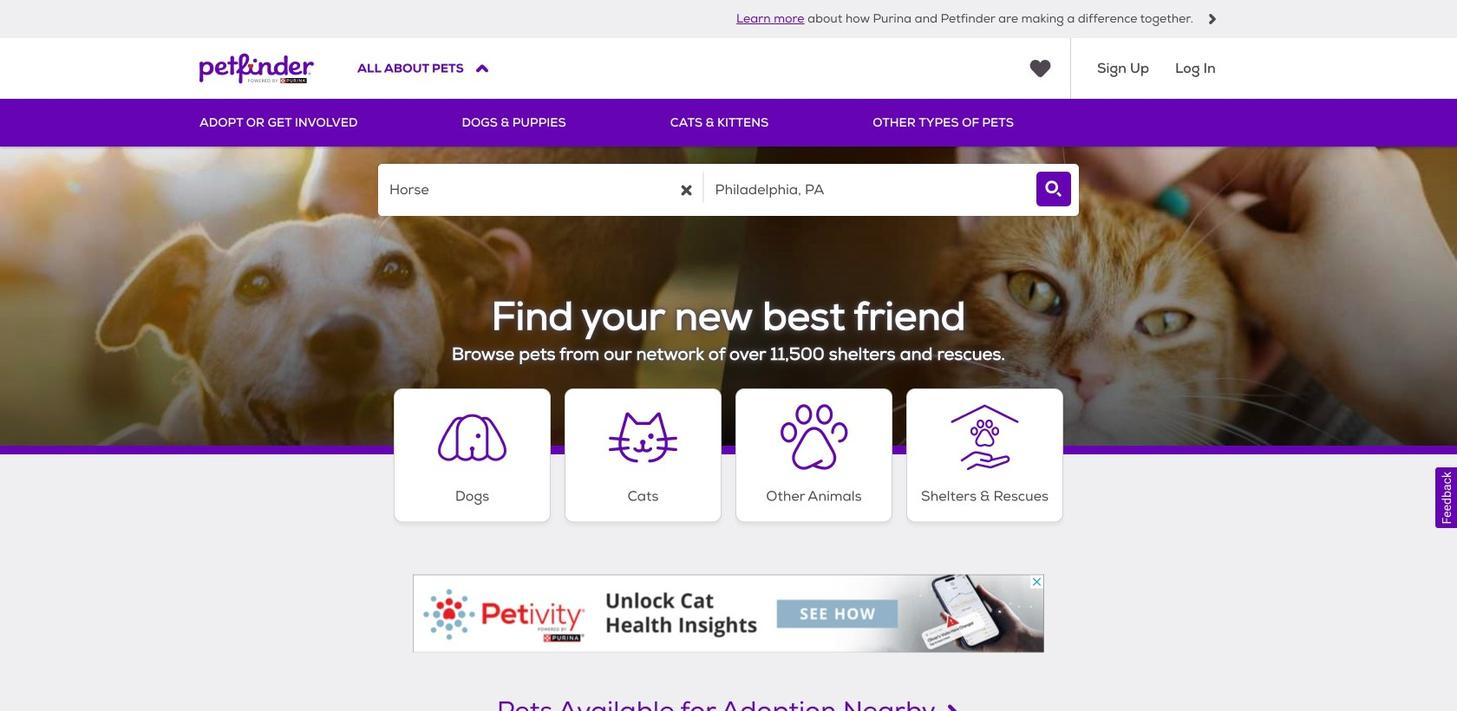 Task type: vqa. For each thing, say whether or not it's contained in the screenshot.
Privacy alert dialog
no



Task type: describe. For each thing, give the bounding box(es) containing it.
primary element
[[199, 99, 1258, 147]]

Search Terrier, Kitten, etc. text field
[[378, 164, 703, 216]]

petfinder logo image
[[199, 38, 314, 99]]



Task type: locate. For each thing, give the bounding box(es) containing it.
9c2b2 image
[[1207, 14, 1218, 24]]

Enter City, State, or ZIP text field
[[704, 164, 1029, 216]]

advertisement element
[[413, 575, 1044, 653]]



